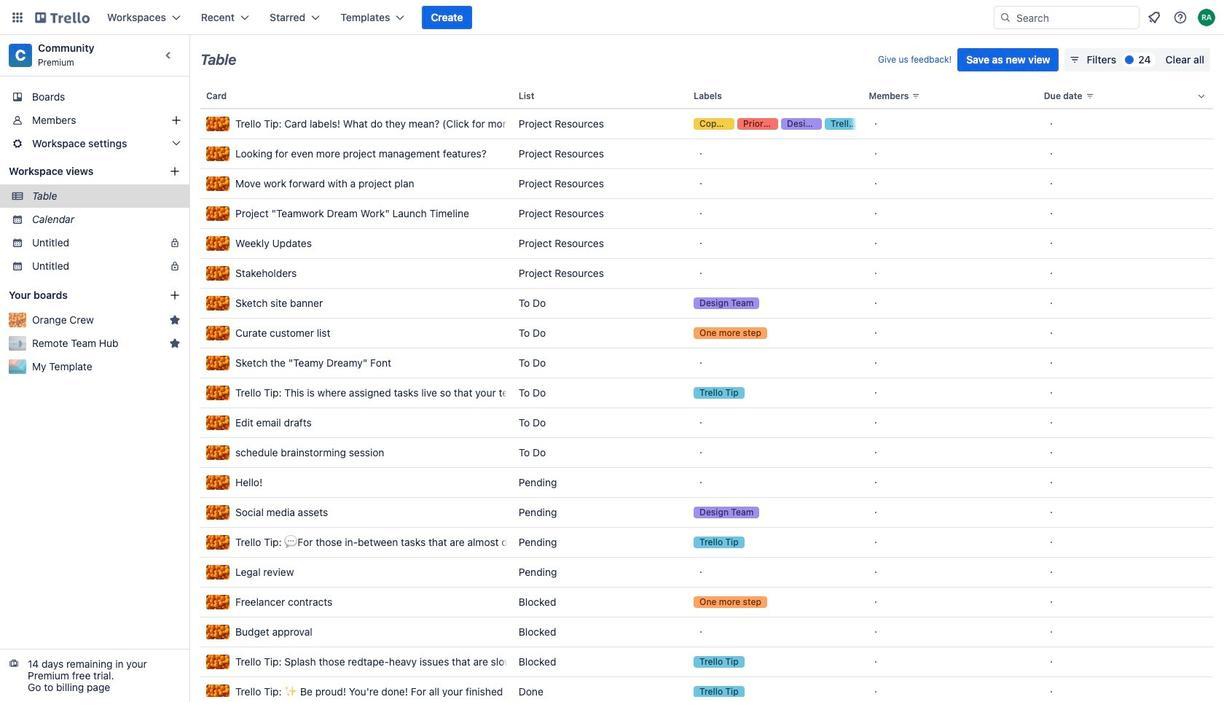 Task type: describe. For each thing, give the bounding box(es) containing it.
your boards with 3 items element
[[9, 287, 147, 304]]

back to home image
[[35, 6, 90, 29]]

3 row from the top
[[200, 139, 1214, 169]]

color: red, title: "priority" element
[[738, 118, 779, 130]]

9 row from the top
[[200, 318, 1214, 349]]

color: orange, title: "one more step" element for 13th row from the bottom of the page
[[694, 327, 768, 339]]

16 row from the top
[[200, 527, 1214, 558]]

7 row from the top
[[200, 258, 1214, 289]]

1 starred icon image from the top
[[169, 314, 181, 326]]

2 row from the top
[[200, 109, 1214, 139]]

2 vertical spatial color: purple, title: "design team" element
[[694, 507, 760, 518]]

Search field
[[1012, 7, 1140, 28]]

14 row from the top
[[200, 467, 1214, 498]]

20 row from the top
[[200, 647, 1214, 677]]

search image
[[1000, 12, 1012, 23]]

color: yellow, title: "copy request" element
[[694, 118, 735, 130]]

11 row from the top
[[200, 378, 1214, 408]]

color: orange, title: "one more step" element for fourth row from the bottom
[[694, 596, 768, 608]]

create a view image
[[169, 166, 181, 177]]

5 row from the top
[[200, 198, 1214, 229]]



Task type: vqa. For each thing, say whether or not it's contained in the screenshot.
bottom Starred Icon
yes



Task type: locate. For each thing, give the bounding box(es) containing it.
21 row from the top
[[200, 677, 1214, 702]]

1 row from the top
[[200, 79, 1214, 114]]

0 vertical spatial color: purple, title: "design team" element
[[782, 118, 822, 130]]

starred icon image
[[169, 314, 181, 326], [169, 338, 181, 349]]

12 row from the top
[[200, 408, 1214, 438]]

row
[[200, 79, 1214, 114], [200, 109, 1214, 139], [200, 139, 1214, 169], [200, 168, 1214, 199], [200, 198, 1214, 229], [200, 228, 1214, 259], [200, 258, 1214, 289], [200, 288, 1214, 319], [200, 318, 1214, 349], [200, 348, 1214, 378], [200, 378, 1214, 408], [200, 408, 1214, 438], [200, 437, 1214, 468], [200, 467, 1214, 498], [200, 497, 1214, 528], [200, 527, 1214, 558], [200, 557, 1214, 588], [200, 587, 1214, 618], [200, 617, 1214, 647], [200, 647, 1214, 677], [200, 677, 1214, 702]]

2 color: orange, title: "one more step" element from the top
[[694, 596, 768, 608]]

2 starred icon image from the top
[[169, 338, 181, 349]]

13 row from the top
[[200, 437, 1214, 468]]

0 notifications image
[[1146, 9, 1164, 26]]

table
[[190, 79, 1225, 702]]

1 vertical spatial color: orange, title: "one more step" element
[[694, 596, 768, 608]]

19 row from the top
[[200, 617, 1214, 647]]

1 color: orange, title: "one more step" element from the top
[[694, 327, 768, 339]]

primary element
[[0, 0, 1225, 35]]

18 row from the top
[[200, 587, 1214, 618]]

0 vertical spatial starred icon image
[[169, 314, 181, 326]]

1 vertical spatial color: purple, title: "design team" element
[[694, 297, 760, 309]]

15 row from the top
[[200, 497, 1214, 528]]

0 vertical spatial color: orange, title: "one more step" element
[[694, 327, 768, 339]]

1 vertical spatial starred icon image
[[169, 338, 181, 349]]

10 row from the top
[[200, 348, 1214, 378]]

open information menu image
[[1174, 10, 1188, 25]]

color: sky, title: "trello tip" element
[[825, 118, 866, 130], [694, 387, 745, 399], [694, 537, 745, 548], [694, 656, 745, 668], [694, 686, 745, 698]]

6 row from the top
[[200, 228, 1214, 259]]

color: purple, title: "design team" element
[[782, 118, 822, 130], [694, 297, 760, 309], [694, 507, 760, 518]]

4 row from the top
[[200, 168, 1214, 199]]

8 row from the top
[[200, 288, 1214, 319]]

color: orange, title: "one more step" element
[[694, 327, 768, 339], [694, 596, 768, 608]]

None text field
[[200, 46, 237, 74]]

workspace navigation collapse icon image
[[159, 45, 179, 66]]

add board image
[[169, 289, 181, 301]]

ruby anderson (rubyanderson7) image
[[1199, 9, 1216, 26]]

17 row from the top
[[200, 557, 1214, 588]]



